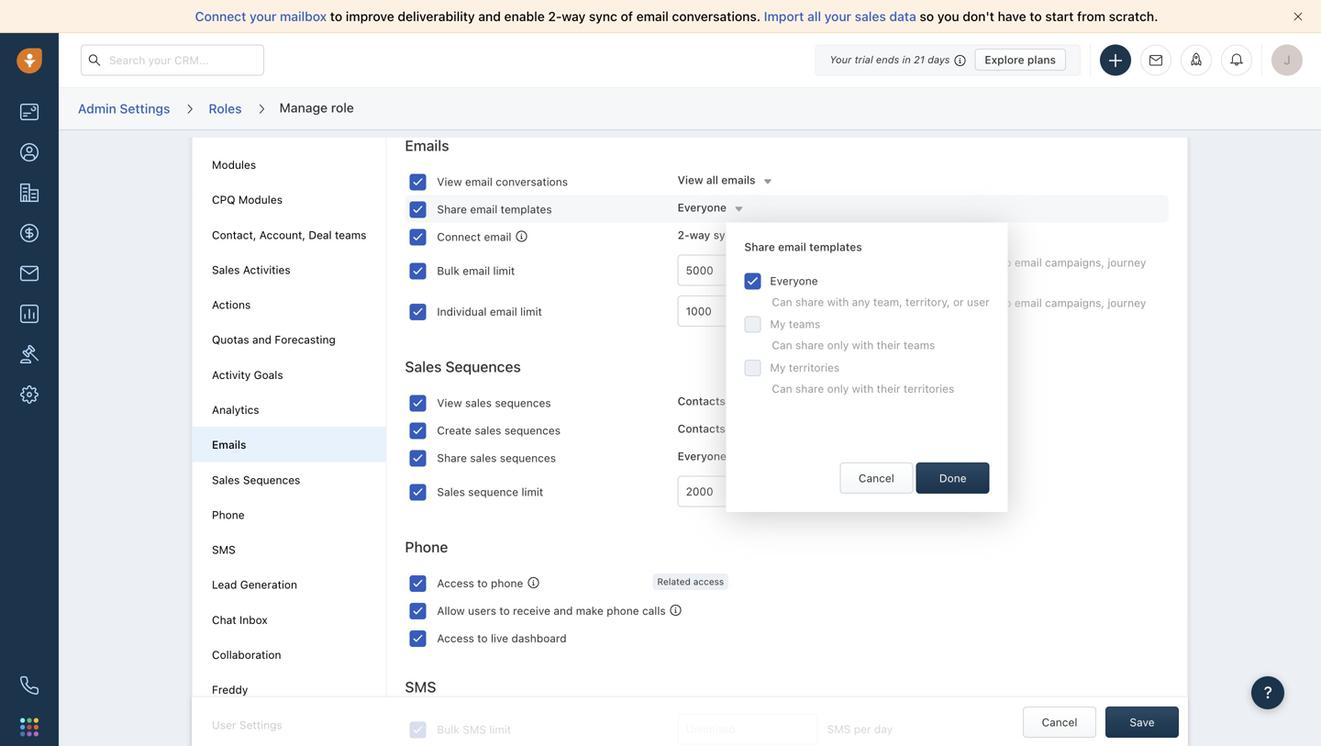 Task type: locate. For each thing, give the bounding box(es) containing it.
0 horizontal spatial all
[[707, 174, 719, 186]]

emails)
[[895, 272, 933, 285], [895, 312, 933, 325]]

0 vertical spatial enter value number field
[[678, 255, 808, 286]]

0 vertical spatial (limit doesn't apply to email campaigns, journey emails)
[[895, 256, 1147, 285]]

0 vertical spatial share
[[796, 296, 825, 308]]

territories down territory,
[[904, 382, 955, 395]]

0 vertical spatial access
[[437, 577, 474, 590]]

1 vertical spatial sync
[[714, 229, 739, 241]]

0 vertical spatial (limit
[[895, 256, 925, 269]]

related access
[[658, 577, 724, 587]]

sync down view all emails
[[714, 229, 739, 241]]

doesn't for bulk email limit
[[928, 256, 967, 269]]

0 vertical spatial phone
[[491, 577, 524, 590]]

sales sequences up view sales sequences
[[405, 358, 521, 375]]

all
[[808, 9, 822, 24], [707, 174, 719, 186]]

(limit
[[895, 256, 925, 269], [895, 297, 925, 309]]

1 vertical spatial their
[[877, 382, 901, 395]]

view for sales sequences
[[437, 397, 462, 409]]

chat inbox
[[212, 613, 268, 626]]

emails) down territory,
[[895, 312, 933, 325]]

connect up 'search your crm...' 'text field'
[[195, 9, 246, 24]]

their down can share only with their teams
[[877, 382, 901, 395]]

1 vertical spatial can
[[772, 339, 793, 352]]

with down can share only with their teams
[[852, 382, 874, 395]]

1 horizontal spatial cancel
[[1042, 716, 1078, 729]]

sales up create sales sequences
[[465, 397, 492, 409]]

0 vertical spatial all
[[808, 9, 822, 24]]

and left enable
[[479, 9, 501, 24]]

you
[[938, 9, 960, 24]]

with up can share only with their territories
[[852, 339, 874, 352]]

sms link
[[212, 543, 236, 556]]

2 their from the top
[[877, 382, 901, 395]]

sequences for view sales sequences
[[495, 397, 551, 409]]

1 vertical spatial campaigns,
[[1046, 297, 1105, 309]]

0 vertical spatial cancel
[[859, 472, 895, 485]]

0 horizontal spatial phone
[[491, 577, 524, 590]]

0 vertical spatial and
[[479, 9, 501, 24]]

2 vertical spatial can
[[772, 382, 793, 395]]

0 horizontal spatial sequences
[[243, 473, 300, 486]]

0 horizontal spatial 2-
[[548, 9, 562, 24]]

limit right individual
[[521, 305, 542, 318]]

sequences up share sales sequences on the bottom left of the page
[[505, 424, 561, 437]]

lead generation
[[212, 578, 297, 591]]

apply
[[970, 256, 998, 269], [970, 297, 998, 309]]

2-way sync
[[678, 229, 739, 241]]

emails) for bulk email limit
[[895, 272, 933, 285]]

apply up user
[[970, 256, 998, 269]]

emails per day for sales sequences
[[828, 485, 903, 498]]

1 access from the top
[[437, 577, 474, 590]]

(limit doesn't apply to email campaigns, journey emails)
[[895, 256, 1147, 285], [895, 297, 1147, 325]]

sequences down create sales sequences
[[500, 452, 556, 464]]

sales sequences down emails link
[[212, 473, 300, 486]]

apply for bulk email limit
[[970, 256, 998, 269]]

doesn't for individual email limit
[[928, 297, 967, 309]]

settings for user settings
[[240, 719, 282, 731]]

share
[[437, 203, 467, 216], [745, 240, 775, 253], [437, 452, 467, 464]]

and right quotas
[[252, 333, 272, 346]]

2 access from the top
[[437, 632, 474, 645]]

0 vertical spatial phone
[[212, 508, 245, 521]]

1 vertical spatial journey
[[1108, 297, 1147, 309]]

2 vertical spatial share
[[796, 382, 825, 395]]

1 (limit from the top
[[895, 256, 925, 269]]

1 vertical spatial sequences
[[505, 424, 561, 437]]

cancel button left save
[[1023, 707, 1097, 738]]

sales
[[212, 263, 240, 276], [405, 358, 442, 375], [212, 473, 240, 486], [437, 486, 465, 498]]

1 horizontal spatial teams
[[789, 318, 821, 331]]

doesn't
[[928, 256, 967, 269], [928, 297, 967, 309]]

0 vertical spatial doesn't
[[928, 256, 967, 269]]

1 emails) from the top
[[895, 272, 933, 285]]

contact, account, deal teams link
[[212, 228, 367, 241]]

emails down analytics
[[212, 438, 246, 451]]

limit up individual email limit
[[493, 264, 515, 277]]

quotas
[[212, 333, 249, 346]]

emails per day up can share only with their teams
[[817, 297, 870, 325]]

Enter value number field
[[678, 255, 808, 286], [678, 295, 808, 327], [678, 476, 818, 507]]

2 apply from the top
[[970, 297, 998, 309]]

can down my teams
[[772, 339, 793, 352]]

all right import
[[808, 9, 822, 24]]

1 your from the left
[[250, 9, 277, 24]]

0 horizontal spatial territories
[[789, 361, 840, 374]]

sequences up create sales sequences
[[495, 397, 551, 409]]

2 (limit from the top
[[895, 297, 925, 309]]

their down the team,
[[877, 339, 901, 352]]

my up accounts
[[771, 361, 786, 374]]

1 vertical spatial teams
[[789, 318, 821, 331]]

access
[[694, 577, 724, 587]]

1 journey from the top
[[1108, 256, 1147, 269]]

1 (limit doesn't apply to email campaigns, journey emails) from the top
[[895, 256, 1147, 285]]

0 vertical spatial templates
[[501, 203, 552, 216]]

for users who've connected their email, unchecking this option will disconnect their mailbox from the crm image
[[516, 231, 527, 242]]

campaigns, for individual email limit
[[1046, 297, 1105, 309]]

share email templates
[[437, 203, 552, 216], [745, 240, 863, 253]]

sequences for create sales sequences
[[505, 424, 561, 437]]

3 share from the top
[[796, 382, 825, 395]]

3 can from the top
[[772, 382, 793, 395]]

0 horizontal spatial your
[[250, 9, 277, 24]]

1 vertical spatial only
[[828, 382, 849, 395]]

1 only from the top
[[828, 339, 849, 352]]

1 vertical spatial 2-
[[678, 229, 690, 241]]

1 horizontal spatial and
[[479, 9, 501, 24]]

1 can from the top
[[772, 296, 793, 308]]

can share only with their territories
[[772, 382, 955, 395]]

modules right cpq
[[239, 193, 283, 206]]

only
[[828, 339, 849, 352], [828, 382, 849, 395]]

2- right enable
[[548, 9, 562, 24]]

to use the built-in phone dialer or phone apps built from our marketplace, enable this permission image
[[671, 605, 682, 616]]

sequences up view sales sequences
[[446, 358, 521, 375]]

2 my from the top
[[771, 361, 786, 374]]

1 horizontal spatial way
[[690, 229, 711, 241]]

0 vertical spatial cancel button
[[840, 463, 914, 494]]

1 vertical spatial phone
[[405, 538, 448, 556]]

settings right user
[[240, 719, 282, 731]]

emails link
[[212, 438, 246, 451]]

share down the "my territories"
[[796, 382, 825, 395]]

inbox
[[240, 613, 268, 626]]

2 emails) from the top
[[895, 312, 933, 325]]

0 horizontal spatial sync
[[589, 9, 618, 24]]

save button
[[1106, 707, 1180, 738]]

ends
[[877, 54, 900, 66]]

campaigns,
[[1046, 256, 1105, 269], [1046, 297, 1105, 309]]

1 vertical spatial share
[[796, 339, 825, 352]]

teams right the deal
[[335, 228, 367, 241]]

0 horizontal spatial phone
[[212, 508, 245, 521]]

apply for individual email limit
[[970, 297, 998, 309]]

way right enable
[[562, 9, 586, 24]]

1 vertical spatial phone
[[607, 605, 639, 617]]

territories down can share only with their teams
[[789, 361, 840, 374]]

individual
[[437, 305, 487, 318]]

1 vertical spatial bulk
[[437, 724, 460, 736]]

receive
[[513, 605, 551, 617]]

0 vertical spatial my
[[771, 318, 786, 331]]

all up '2-way sync'
[[707, 174, 719, 186]]

1 share from the top
[[796, 296, 825, 308]]

lead
[[212, 578, 237, 591]]

1 vertical spatial my
[[771, 361, 786, 374]]

templates up for users who've connected their email, unchecking this option will disconnect their mailbox from the crm icon
[[501, 203, 552, 216]]

allow
[[437, 605, 465, 617]]

limit for individual email limit
[[521, 305, 542, 318]]

properties image
[[20, 345, 39, 363]]

with left any
[[828, 296, 849, 308]]

emails for sales sequence limit
[[828, 485, 861, 498]]

1 bulk from the top
[[437, 264, 460, 277]]

sales sequences link
[[212, 473, 300, 486]]

teams down territory,
[[904, 339, 936, 352]]

0 vertical spatial campaigns,
[[1046, 256, 1105, 269]]

sales down create sales sequences
[[470, 452, 497, 464]]

0 horizontal spatial settings
[[120, 101, 170, 116]]

1 vertical spatial doesn't
[[928, 297, 967, 309]]

emails per day left "done" button
[[828, 485, 903, 498]]

1 vertical spatial connect
[[437, 230, 481, 243]]

2 vertical spatial teams
[[904, 339, 936, 352]]

can down the "my territories"
[[772, 382, 793, 395]]

share for can share with any team, territory, or user
[[796, 296, 825, 308]]

my up the "my territories"
[[771, 318, 786, 331]]

emails per day up any
[[817, 256, 870, 285]]

2 vertical spatial emails per day
[[828, 485, 903, 498]]

1 doesn't from the top
[[928, 256, 967, 269]]

2 vertical spatial and
[[554, 605, 573, 617]]

done button
[[917, 463, 990, 494]]

doesn't up or
[[928, 256, 967, 269]]

1 vertical spatial all
[[707, 174, 719, 186]]

related
[[658, 577, 691, 587]]

share email templates up my teams
[[745, 240, 863, 253]]

cancel
[[859, 472, 895, 485], [1042, 716, 1078, 729]]

0 vertical spatial emails)
[[895, 272, 933, 285]]

so
[[920, 9, 935, 24]]

can up my teams
[[772, 296, 793, 308]]

actions link
[[212, 298, 251, 311]]

connect your mailbox to improve deliverability and enable 2-way sync of email conversations. import all your sales data so you don't have to start from scratch.
[[195, 9, 1159, 24]]

3 enter value number field from the top
[[678, 476, 818, 507]]

teams up the "my territories"
[[789, 318, 821, 331]]

0 horizontal spatial sales sequences
[[212, 473, 300, 486]]

mailbox
[[280, 9, 327, 24]]

per
[[853, 256, 870, 269], [853, 297, 870, 309], [864, 485, 881, 498], [854, 723, 872, 736]]

teams
[[335, 228, 367, 241], [789, 318, 821, 331], [904, 339, 936, 352]]

2 share from the top
[[796, 339, 825, 352]]

phone left calls on the bottom of page
[[607, 605, 639, 617]]

0 horizontal spatial cancel button
[[840, 463, 914, 494]]

access to live dashboard
[[437, 632, 567, 645]]

contacts
[[678, 395, 726, 408], [678, 422, 726, 435]]

way down view all emails
[[690, 229, 711, 241]]

only down the "my territories"
[[828, 382, 849, 395]]

sales down view sales sequences
[[475, 424, 502, 437]]

0 horizontal spatial emails
[[212, 438, 246, 451]]

import all your sales data link
[[764, 9, 920, 24]]

improve
[[346, 9, 394, 24]]

bulk email limit
[[437, 264, 515, 277]]

phone
[[491, 577, 524, 590], [607, 605, 639, 617]]

(limit right any
[[895, 297, 925, 309]]

share up the connect email
[[437, 203, 467, 216]]

cancel button for done
[[840, 463, 914, 494]]

0 vertical spatial share email templates
[[437, 203, 552, 216]]

2 horizontal spatial and
[[554, 605, 573, 617]]

share down the create
[[437, 452, 467, 464]]

view email conversations
[[437, 175, 568, 188]]

2 vertical spatial enter value number field
[[678, 476, 818, 507]]

(limit up territory,
[[895, 256, 925, 269]]

plans
[[1028, 53, 1057, 66]]

1 apply from the top
[[970, 256, 998, 269]]

1 vertical spatial cancel
[[1042, 716, 1078, 729]]

limit for sales sequence limit
[[522, 486, 544, 498]]

templates up any
[[810, 240, 863, 253]]

dashboard
[[512, 632, 567, 645]]

1 enter value number field from the top
[[678, 255, 808, 286]]

limit right sequence
[[522, 486, 544, 498]]

settings right admin on the top left of the page
[[120, 101, 170, 116]]

2 only from the top
[[828, 382, 849, 395]]

connect for connect email
[[437, 230, 481, 243]]

conversations
[[496, 175, 568, 188]]

contact, account, deal teams
[[212, 228, 367, 241]]

days
[[928, 54, 950, 66]]

1 vertical spatial emails)
[[895, 312, 933, 325]]

only for territories
[[828, 382, 849, 395]]

doesn't left user
[[928, 297, 967, 309]]

1 vertical spatial (limit doesn't apply to email campaigns, journey emails)
[[895, 297, 1147, 325]]

share up my teams
[[796, 296, 825, 308]]

0 vertical spatial share
[[437, 203, 467, 216]]

1 vertical spatial contacts
[[678, 422, 726, 435]]

only up the "my territories"
[[828, 339, 849, 352]]

2 journey from the top
[[1108, 297, 1147, 309]]

1 their from the top
[[877, 339, 901, 352]]

everyone
[[678, 201, 727, 214], [771, 275, 818, 287], [678, 450, 727, 463]]

0 vertical spatial emails per day
[[817, 256, 870, 285]]

limit down live on the left of page
[[490, 724, 511, 736]]

my territories
[[771, 361, 840, 374]]

0 vertical spatial connect
[[195, 9, 246, 24]]

1 campaigns, from the top
[[1046, 256, 1105, 269]]

2 horizontal spatial teams
[[904, 339, 936, 352]]

sales for share sales sequences
[[470, 452, 497, 464]]

sales up phone link
[[212, 473, 240, 486]]

cancel button left "done" button
[[840, 463, 914, 494]]

emails up view email conversations
[[405, 137, 449, 154]]

per for sales sequence limit
[[864, 485, 881, 498]]

2 your from the left
[[825, 9, 852, 24]]

manage
[[280, 100, 328, 115]]

cancel left "done" button
[[859, 472, 895, 485]]

1 vertical spatial cancel button
[[1023, 707, 1097, 738]]

cpq
[[212, 193, 235, 206]]

lead generation link
[[212, 578, 297, 591]]

(limit for bulk email limit
[[895, 256, 925, 269]]

modules link
[[212, 158, 256, 171]]

my for my teams
[[771, 318, 786, 331]]

sync
[[589, 9, 618, 24], [714, 229, 739, 241]]

2 doesn't from the top
[[928, 297, 967, 309]]

2 vertical spatial sequences
[[500, 452, 556, 464]]

1 vertical spatial emails
[[212, 438, 246, 451]]

your up your
[[825, 9, 852, 24]]

phone up access to phone
[[405, 538, 448, 556]]

2 (limit doesn't apply to email campaigns, journey emails) from the top
[[895, 297, 1147, 325]]

1 horizontal spatial cancel button
[[1023, 707, 1097, 738]]

1 horizontal spatial connect
[[437, 230, 481, 243]]

1 vertical spatial modules
[[239, 193, 283, 206]]

1 vertical spatial with
[[852, 339, 874, 352]]

share up the "my territories"
[[796, 339, 825, 352]]

2 campaigns, from the top
[[1046, 297, 1105, 309]]

and left make at the left
[[554, 605, 573, 617]]

view up the create
[[437, 397, 462, 409]]

share right '2-way sync'
[[745, 240, 775, 253]]

access up "allow"
[[437, 577, 474, 590]]

journey
[[1108, 256, 1147, 269], [1108, 297, 1147, 309]]

1 vertical spatial share email templates
[[745, 240, 863, 253]]

view for emails
[[437, 175, 462, 188]]

modules up cpq
[[212, 158, 256, 171]]

access
[[437, 577, 474, 590], [437, 632, 474, 645]]

2- down view all emails
[[678, 229, 690, 241]]

access down "allow"
[[437, 632, 474, 645]]

sync left of
[[589, 9, 618, 24]]

1 horizontal spatial sequences
[[446, 358, 521, 375]]

0 vertical spatial sync
[[589, 9, 618, 24]]

with for teams
[[852, 339, 874, 352]]

emails
[[722, 174, 756, 186], [817, 256, 850, 269], [817, 297, 850, 309], [828, 485, 861, 498]]

sales left 'data'
[[855, 9, 887, 24]]

1 horizontal spatial emails
[[405, 137, 449, 154]]

your left mailbox
[[250, 9, 277, 24]]

0 vertical spatial everyone
[[678, 201, 727, 214]]

can
[[772, 296, 793, 308], [772, 339, 793, 352], [772, 382, 793, 395]]

sales
[[855, 9, 887, 24], [465, 397, 492, 409], [475, 424, 502, 437], [470, 452, 497, 464]]

apply right or
[[970, 297, 998, 309]]

21
[[914, 54, 925, 66]]

my
[[771, 318, 786, 331], [771, 361, 786, 374]]

1 vertical spatial templates
[[810, 240, 863, 253]]

share for can share only with their teams
[[796, 339, 825, 352]]

emails) up territory,
[[895, 272, 933, 285]]

0 horizontal spatial cancel
[[859, 472, 895, 485]]

cancel left save
[[1042, 716, 1078, 729]]

2 bulk from the top
[[437, 724, 460, 736]]

(limit doesn't apply to email campaigns, journey emails) for bulk email limit
[[895, 256, 1147, 285]]

bulk
[[437, 264, 460, 277], [437, 724, 460, 736]]

phone up sms link
[[212, 508, 245, 521]]

1 my from the top
[[771, 318, 786, 331]]

limit
[[493, 264, 515, 277], [521, 305, 542, 318], [522, 486, 544, 498], [490, 724, 511, 736]]

freshworks switcher image
[[20, 718, 39, 736]]

sequences
[[446, 358, 521, 375], [243, 473, 300, 486]]

view up the connect email
[[437, 175, 462, 188]]

phone left includes the ability to view and delete call recordings icon
[[491, 577, 524, 590]]

role
[[331, 100, 354, 115]]

day
[[817, 272, 835, 285], [817, 312, 835, 325], [884, 485, 903, 498], [875, 723, 893, 736]]

sequences down emails link
[[243, 473, 300, 486]]

actions
[[212, 298, 251, 311]]

can for can share only with their territories
[[772, 382, 793, 395]]

0 vertical spatial emails
[[405, 137, 449, 154]]

connect up bulk email limit
[[437, 230, 481, 243]]

users
[[468, 605, 497, 617]]

day for bulk sms limit
[[875, 723, 893, 736]]

1 horizontal spatial phone
[[405, 538, 448, 556]]

0 vertical spatial sequences
[[495, 397, 551, 409]]

share email templates down view email conversations
[[437, 203, 552, 216]]

phone element
[[11, 667, 48, 704]]

share sales sequences
[[437, 452, 556, 464]]

2 can from the top
[[772, 339, 793, 352]]

account,
[[260, 228, 306, 241]]

emails for bulk email limit
[[817, 256, 850, 269]]

1 horizontal spatial settings
[[240, 719, 282, 731]]

1 vertical spatial settings
[[240, 719, 282, 731]]

freddy link
[[212, 683, 248, 696]]



Task type: describe. For each thing, give the bounding box(es) containing it.
forecasting
[[275, 333, 336, 346]]

user
[[212, 719, 236, 731]]

1 vertical spatial and
[[252, 333, 272, 346]]

1 contacts from the top
[[678, 395, 726, 408]]

activity
[[212, 368, 251, 381]]

import
[[764, 9, 805, 24]]

access for access to phone
[[437, 577, 474, 590]]

or
[[954, 296, 964, 308]]

0 horizontal spatial templates
[[501, 203, 552, 216]]

view up '2-way sync'
[[678, 174, 704, 186]]

1 vertical spatial emails per day
[[817, 297, 870, 325]]

sales up actions link at the left of page
[[212, 263, 240, 276]]

emails for individual email limit
[[817, 297, 850, 309]]

sales left sequence
[[437, 486, 465, 498]]

0 vertical spatial sales sequences
[[405, 358, 521, 375]]

scratch.
[[1109, 9, 1159, 24]]

includes the ability to view and delete call recordings image
[[528, 577, 539, 588]]

user settings
[[212, 719, 282, 731]]

1 horizontal spatial all
[[808, 9, 822, 24]]

sales activities link
[[212, 263, 291, 276]]

my for my territories
[[771, 361, 786, 374]]

1 horizontal spatial templates
[[810, 240, 863, 253]]

sales for create sales sequences
[[475, 424, 502, 437]]

with for territories
[[852, 382, 874, 395]]

freddy
[[212, 683, 248, 696]]

collaboration link
[[212, 648, 281, 661]]

day for sales sequence limit
[[884, 485, 903, 498]]

connect your mailbox link
[[195, 9, 330, 24]]

Unlimited number field
[[678, 714, 818, 745]]

goals
[[254, 368, 283, 381]]

day for bulk email limit
[[817, 272, 835, 285]]

1 horizontal spatial 2-
[[678, 229, 690, 241]]

0 vertical spatial with
[[828, 296, 849, 308]]

limit for bulk email limit
[[493, 264, 515, 277]]

team,
[[874, 296, 903, 308]]

can share only with their teams
[[772, 339, 936, 352]]

chat
[[212, 613, 236, 626]]

limit for bulk sms limit
[[490, 724, 511, 736]]

view sales sequences
[[437, 397, 551, 409]]

1 horizontal spatial territories
[[904, 382, 955, 395]]

admin settings
[[78, 101, 170, 116]]

create
[[437, 424, 472, 437]]

0 vertical spatial sequences
[[446, 358, 521, 375]]

1 vertical spatial sales sequences
[[212, 473, 300, 486]]

activities
[[243, 263, 291, 276]]

don't
[[963, 9, 995, 24]]

close image
[[1294, 12, 1303, 21]]

access to phone
[[437, 577, 524, 590]]

explore plans
[[985, 53, 1057, 66]]

analytics
[[212, 403, 259, 416]]

manage role
[[280, 100, 354, 115]]

individual email limit
[[437, 305, 542, 318]]

1 vertical spatial way
[[690, 229, 711, 241]]

start
[[1046, 9, 1074, 24]]

0 vertical spatial modules
[[212, 158, 256, 171]]

bulk sms limit
[[437, 724, 511, 736]]

explore plans link
[[975, 49, 1067, 71]]

can for can share only with their teams
[[772, 339, 793, 352]]

admin settings link
[[77, 94, 171, 123]]

data
[[890, 9, 917, 24]]

0 vertical spatial way
[[562, 9, 586, 24]]

per for bulk email limit
[[853, 256, 870, 269]]

done
[[940, 472, 967, 485]]

accounts
[[747, 395, 797, 408]]

their for territories
[[877, 382, 901, 395]]

sequences for share sales sequences
[[500, 452, 556, 464]]

user settings link
[[212, 719, 282, 731]]

2 contacts from the top
[[678, 422, 726, 435]]

emails) for individual email limit
[[895, 312, 933, 325]]

campaigns, for bulk email limit
[[1046, 256, 1105, 269]]

0 horizontal spatial share email templates
[[437, 203, 552, 216]]

0 vertical spatial territories
[[789, 361, 840, 374]]

your trial ends in 21 days
[[830, 54, 950, 66]]

1 vertical spatial share
[[745, 240, 775, 253]]

share for can share only with their territories
[[796, 382, 825, 395]]

make
[[576, 605, 604, 617]]

connect email
[[437, 230, 512, 243]]

Search your CRM... text field
[[81, 45, 264, 76]]

explore
[[985, 53, 1025, 66]]

activity goals
[[212, 368, 283, 381]]

per for bulk sms limit
[[854, 723, 872, 736]]

chat inbox link
[[212, 613, 268, 626]]

0 vertical spatial 2-
[[548, 9, 562, 24]]

connect for connect your mailbox to improve deliverability and enable 2-way sync of email conversations. import all your sales data so you don't have to start from scratch.
[[195, 9, 246, 24]]

can share with any team, territory, or user
[[772, 296, 990, 308]]

roles
[[209, 101, 242, 116]]

cancel for save
[[1042, 716, 1078, 729]]

phone image
[[20, 677, 39, 695]]

in
[[903, 54, 911, 66]]

cancel for done
[[859, 472, 895, 485]]

1 horizontal spatial phone
[[607, 605, 639, 617]]

deliverability
[[398, 9, 475, 24]]

user
[[967, 296, 990, 308]]

conversations.
[[672, 9, 761, 24]]

1 vertical spatial sequences
[[243, 473, 300, 486]]

admin
[[78, 101, 116, 116]]

(limit doesn't apply to email campaigns, journey emails) for individual email limit
[[895, 297, 1147, 325]]

territory,
[[906, 296, 951, 308]]

access for access to live dashboard
[[437, 632, 474, 645]]

live
[[491, 632, 509, 645]]

calls
[[643, 605, 666, 617]]

settings for admin settings
[[120, 101, 170, 116]]

sales for view sales sequences
[[465, 397, 492, 409]]

allow users to receive and make phone calls
[[437, 605, 666, 617]]

deal
[[309, 228, 332, 241]]

activity goals link
[[212, 368, 283, 381]]

emails per day for emails
[[817, 256, 870, 285]]

enable
[[505, 9, 545, 24]]

cpq modules link
[[212, 193, 283, 206]]

bulk for bulk email limit
[[437, 264, 460, 277]]

1 horizontal spatial sync
[[714, 229, 739, 241]]

1 vertical spatial everyone
[[771, 275, 818, 287]]

2 vertical spatial everyone
[[678, 450, 727, 463]]

0 horizontal spatial teams
[[335, 228, 367, 241]]

save
[[1130, 716, 1155, 729]]

2 vertical spatial share
[[437, 452, 467, 464]]

only for teams
[[828, 339, 849, 352]]

my teams
[[771, 318, 821, 331]]

enter value number field for sales sequences
[[678, 476, 818, 507]]

day for individual email limit
[[817, 312, 835, 325]]

can for can share with any team, territory, or user
[[772, 296, 793, 308]]

send email image
[[1150, 54, 1163, 66]]

from
[[1078, 9, 1106, 24]]

sales activities
[[212, 263, 291, 276]]

journey for individual email limit
[[1108, 297, 1147, 309]]

create sales sequences
[[437, 424, 561, 437]]

enter value number field for emails
[[678, 255, 808, 286]]

generation
[[240, 578, 297, 591]]

sequence
[[468, 486, 519, 498]]

have
[[998, 9, 1027, 24]]

roles link
[[208, 94, 243, 123]]

journey for bulk email limit
[[1108, 256, 1147, 269]]

(limit for individual email limit
[[895, 297, 925, 309]]

what's new image
[[1191, 53, 1203, 66]]

of
[[621, 9, 633, 24]]

quotas and forecasting link
[[212, 333, 336, 346]]

per for individual email limit
[[853, 297, 870, 309]]

bulk for bulk sms limit
[[437, 724, 460, 736]]

cancel button for save
[[1023, 707, 1097, 738]]

collaboration
[[212, 648, 281, 661]]

2 enter value number field from the top
[[678, 295, 808, 327]]

their for teams
[[877, 339, 901, 352]]

any
[[852, 296, 871, 308]]

sales down individual
[[405, 358, 442, 375]]



Task type: vqa. For each thing, say whether or not it's contained in the screenshot.
fifth form dropdown image from the top of the page
no



